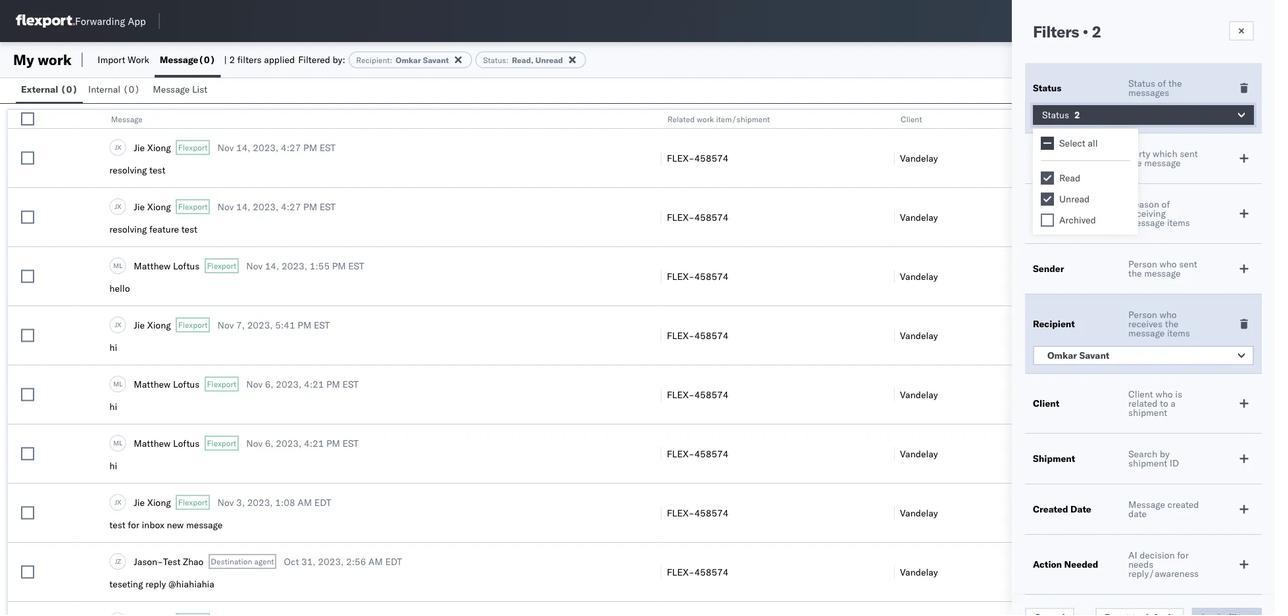 Task type: vqa. For each thing, say whether or not it's contained in the screenshot.


Task type: locate. For each thing, give the bounding box(es) containing it.
1 m from the top
[[113, 262, 119, 270]]

am right 1:08
[[298, 497, 312, 509]]

import work
[[98, 54, 149, 65]]

external (0) button
[[16, 78, 83, 103]]

am for 1:08
[[298, 497, 312, 509]]

who down 'person who sent the message' at the top right of page
[[1160, 309, 1177, 321]]

0 vertical spatial nov 6, 2023, 4:21 pm est
[[246, 379, 359, 390]]

5 458574 from the top
[[695, 389, 729, 401]]

j for reply
[[115, 558, 117, 566]]

receives
[[1129, 319, 1163, 330]]

shipment left id
[[1129, 458, 1168, 470]]

0 horizontal spatial omkar
[[396, 55, 421, 65]]

1 vertical spatial savant
[[1080, 350, 1110, 362]]

resolving left the 'feature' on the left top of the page
[[109, 224, 147, 235]]

who inside 'person who sent the message'
[[1160, 259, 1177, 270]]

shipment left a
[[1129, 407, 1168, 419]]

0 vertical spatial person
[[1129, 259, 1157, 270]]

0 vertical spatial 4:21
[[304, 379, 324, 390]]

1 vertical spatial hi
[[109, 401, 117, 413]]

2 : from the left
[[506, 55, 509, 65]]

for right decision
[[1177, 550, 1189, 562]]

hello
[[109, 283, 130, 294]]

4 x from the top
[[117, 499, 121, 507]]

reply/awareness
[[1129, 569, 1199, 580]]

1 horizontal spatial 2
[[1075, 109, 1080, 121]]

items right receives
[[1167, 328, 1190, 339]]

: right by:
[[390, 55, 392, 65]]

nov 6, 2023, 4:21 pm est down the 5:41
[[246, 379, 359, 390]]

person up omkar savant button
[[1129, 309, 1157, 321]]

1 items from the top
[[1167, 217, 1190, 229]]

2 j from the top
[[115, 203, 117, 211]]

0 horizontal spatial :
[[390, 55, 392, 65]]

0 horizontal spatial am
[[298, 497, 312, 509]]

nov 14, 2023, 4:27 pm est for test
[[218, 201, 336, 213]]

flexport left 7,
[[178, 320, 208, 330]]

7 vandelay from the top
[[900, 508, 938, 519]]

2 4:27 from the top
[[281, 201, 301, 213]]

items right receiving
[[1167, 217, 1190, 229]]

(0)
[[198, 54, 215, 65], [61, 84, 78, 95], [123, 84, 140, 95]]

pm
[[303, 142, 317, 153], [303, 201, 317, 213], [332, 260, 346, 272], [298, 319, 311, 331], [326, 379, 340, 390], [326, 438, 340, 449]]

of down party which sent the message
[[1162, 199, 1170, 210]]

6 flex- 458574 from the top
[[667, 448, 729, 460]]

5 flex- 458574 from the top
[[667, 389, 729, 401]]

2 vertical spatial m
[[113, 439, 119, 448]]

3 vandelay from the top
[[900, 271, 938, 282]]

1 jie xiong from the top
[[134, 142, 171, 153]]

(0) right external
[[61, 84, 78, 95]]

0 vertical spatial 6,
[[265, 379, 274, 390]]

1 horizontal spatial recipient
[[1033, 319, 1075, 330]]

:
[[390, 55, 392, 65], [506, 55, 509, 65]]

test left the inbox
[[109, 520, 125, 531]]

message up omkar savant button
[[1129, 328, 1165, 339]]

1 vertical spatial shipment
[[1129, 458, 1168, 470]]

1 horizontal spatial am
[[369, 556, 383, 568]]

2 loftus from the top
[[173, 379, 200, 390]]

jie for feature
[[134, 201, 145, 213]]

1 vertical spatial for
[[1177, 550, 1189, 562]]

0 vertical spatial test
[[149, 165, 165, 176]]

2 vertical spatial hi
[[109, 461, 117, 472]]

2 matthew from the top
[[134, 379, 171, 390]]

2 vertical spatial matthew loftus
[[134, 438, 200, 449]]

the inside party which sent the message
[[1129, 157, 1142, 169]]

1 vertical spatial m
[[113, 380, 119, 388]]

2 right the |
[[229, 54, 235, 65]]

x for feature
[[117, 203, 121, 211]]

j x up test for inbox new message
[[115, 499, 121, 507]]

created
[[1168, 499, 1199, 511]]

party down "select all"
[[1071, 153, 1095, 164]]

reason down party which sent the message
[[1129, 199, 1160, 210]]

458574
[[695, 152, 729, 164], [695, 212, 729, 223], [695, 271, 729, 282], [695, 330, 729, 342], [695, 389, 729, 401], [695, 448, 729, 460], [695, 508, 729, 519], [695, 567, 729, 578]]

the inside the "status of the messages"
[[1169, 78, 1182, 89]]

0 vertical spatial nov 14, 2023, 4:27 pm est
[[218, 142, 336, 153]]

status up actions
[[1129, 78, 1156, 89]]

0 vertical spatial items
[[1167, 217, 1190, 229]]

1 resolving from the top
[[109, 165, 147, 176]]

1 vertical spatial l
[[119, 380, 123, 388]]

0 vertical spatial of
[[1158, 78, 1166, 89]]

2 vertical spatial loftus
[[173, 438, 200, 449]]

test up resolving feature test
[[149, 165, 165, 176]]

j up resolving test
[[115, 143, 117, 152]]

0 horizontal spatial reason
[[1033, 208, 1066, 219]]

status for status of the messages
[[1129, 78, 1156, 89]]

(0) right internal
[[123, 84, 140, 95]]

savant inside omkar savant button
[[1080, 350, 1110, 362]]

the inside person who receives the message items
[[1165, 319, 1179, 330]]

who for is
[[1156, 389, 1173, 400]]

status for status
[[1033, 82, 1062, 94]]

0 vertical spatial edt
[[314, 497, 331, 509]]

1 : from the left
[[390, 55, 392, 65]]

m
[[113, 262, 119, 270], [113, 380, 119, 388], [113, 439, 119, 448]]

2 horizontal spatial (0)
[[198, 54, 215, 65]]

sent down reason of receiving message items
[[1179, 259, 1198, 270]]

6,
[[265, 379, 274, 390], [265, 438, 274, 449]]

message up 'person who sent the message' at the top right of page
[[1129, 217, 1165, 229]]

5 j from the top
[[115, 558, 117, 566]]

1 hi from the top
[[109, 342, 117, 354]]

(0) for message (0)
[[198, 54, 215, 65]]

import work button
[[92, 42, 155, 78]]

2 m from the top
[[113, 380, 119, 388]]

work right related
[[697, 114, 714, 124]]

x up test for inbox new message
[[117, 499, 121, 507]]

am for 2:56
[[369, 556, 383, 568]]

2 jie xiong from the top
[[134, 201, 171, 213]]

1 vertical spatial 2
[[229, 54, 235, 65]]

items inside person who receives the message items
[[1167, 328, 1190, 339]]

1 vertical spatial person
[[1129, 309, 1157, 321]]

0 vertical spatial loftus
[[173, 260, 200, 272]]

person down receiving
[[1129, 259, 1157, 270]]

to
[[1160, 398, 1169, 410]]

x for for
[[117, 499, 121, 507]]

1 4:21 from the top
[[304, 379, 324, 390]]

0 horizontal spatial edt
[[314, 497, 331, 509]]

jie
[[134, 142, 145, 153], [134, 201, 145, 213], [134, 319, 145, 331], [134, 497, 145, 509]]

j x
[[115, 143, 121, 152], [115, 203, 121, 211], [115, 321, 121, 329], [115, 499, 121, 507]]

person who sent the message
[[1129, 259, 1198, 279]]

4:27 for resolving test
[[281, 142, 301, 153]]

5 resize handle column header from the left
[[1252, 110, 1267, 616]]

1 vertical spatial 6,
[[265, 438, 274, 449]]

0 vertical spatial for
[[128, 520, 139, 531]]

nov 7, 2023, 5:41 pm est
[[218, 319, 330, 331]]

person inside 'person who sent the message'
[[1129, 259, 1157, 270]]

recipient up omkar savant on the bottom of page
[[1033, 319, 1075, 330]]

nov
[[218, 142, 234, 153], [218, 201, 234, 213], [246, 260, 263, 272], [218, 319, 234, 331], [246, 379, 263, 390], [246, 438, 263, 449], [218, 497, 234, 509]]

internal
[[88, 84, 120, 95]]

decision
[[1140, 550, 1175, 562]]

message for sender
[[1145, 268, 1181, 279]]

2 resize handle column header from the left
[[645, 110, 661, 616]]

|
[[224, 54, 227, 65]]

message for message
[[111, 114, 142, 124]]

xiong for feature
[[147, 201, 171, 213]]

2 up "select all"
[[1075, 109, 1080, 121]]

6, down nov 7, 2023, 5:41 pm est
[[265, 379, 274, 390]]

test right the 'feature' on the left top of the page
[[181, 224, 197, 235]]

0 vertical spatial shipment
[[1129, 407, 1168, 419]]

work
[[128, 54, 149, 65]]

2023,
[[253, 142, 279, 153], [253, 201, 279, 213], [282, 260, 307, 272], [247, 319, 273, 331], [276, 379, 302, 390], [276, 438, 302, 449], [247, 497, 273, 509], [318, 556, 344, 568]]

2 hi from the top
[[109, 401, 117, 413]]

select all
[[1060, 138, 1098, 149]]

0 horizontal spatial work
[[38, 51, 72, 69]]

1 vertical spatial who
[[1160, 309, 1177, 321]]

filters
[[237, 54, 262, 65]]

zhao
[[183, 556, 204, 568]]

j down hello
[[115, 321, 117, 329]]

1 x from the top
[[117, 143, 121, 152]]

read
[[1060, 172, 1081, 184]]

the for person who receives the message items
[[1165, 319, 1179, 330]]

message up person who receives the message items
[[1145, 268, 1181, 279]]

nov 14, 2023, 4:27 pm est for resolving test
[[218, 142, 336, 153]]

message for message list
[[153, 84, 190, 95]]

who inside person who receives the message items
[[1160, 309, 1177, 321]]

2 vertical spatial test
[[109, 520, 125, 531]]

xiong for for
[[147, 497, 171, 509]]

external (0)
[[21, 84, 78, 95]]

message down actions
[[1145, 157, 1181, 169]]

4:21
[[304, 379, 324, 390], [304, 438, 324, 449]]

1 vertical spatial 4:21
[[304, 438, 324, 449]]

flexport down message list 'button'
[[178, 143, 208, 153]]

3 flex- 458574 from the top
[[667, 271, 729, 282]]

2 vertical spatial l
[[119, 439, 123, 448]]

jie for for
[[134, 497, 145, 509]]

2 right •
[[1092, 22, 1102, 41]]

forwarding app link
[[16, 14, 146, 28]]

1 matthew loftus from the top
[[134, 260, 200, 272]]

who left is
[[1156, 389, 1173, 400]]

1 horizontal spatial for
[[1177, 550, 1189, 562]]

0 horizontal spatial (0)
[[61, 84, 78, 95]]

2 vertical spatial m l
[[113, 439, 123, 448]]

1 4:27 from the top
[[281, 142, 301, 153]]

message for sending party
[[1145, 157, 1181, 169]]

unread up archived
[[1060, 193, 1090, 205]]

my
[[13, 51, 34, 69]]

2 items from the top
[[1167, 328, 1190, 339]]

0 vertical spatial m l
[[113, 262, 123, 270]]

omkar
[[396, 55, 421, 65], [1048, 350, 1077, 362]]

message list
[[153, 84, 207, 95]]

nov 14, 2023, 4:27 pm est
[[218, 142, 336, 153], [218, 201, 336, 213]]

items inside reason of receiving message items
[[1167, 217, 1190, 229]]

m l
[[113, 262, 123, 270], [113, 380, 123, 388], [113, 439, 123, 448]]

status left "read,"
[[483, 55, 506, 65]]

j x down resolving test
[[115, 203, 121, 211]]

4 jie from the top
[[134, 497, 145, 509]]

2 xiong from the top
[[147, 201, 171, 213]]

am right the 2:56
[[369, 556, 383, 568]]

1 horizontal spatial omkar
[[1048, 350, 1077, 362]]

status of the messages
[[1129, 78, 1182, 98]]

x
[[117, 143, 121, 152], [117, 203, 121, 211], [117, 321, 121, 329], [117, 499, 121, 507]]

2 for status 2
[[1075, 109, 1080, 121]]

2 j x from the top
[[115, 203, 121, 211]]

None checkbox
[[1041, 172, 1054, 185], [21, 211, 34, 224], [21, 270, 34, 283], [21, 448, 34, 461], [21, 566, 34, 579], [1041, 172, 1054, 185], [21, 211, 34, 224], [21, 270, 34, 283], [21, 448, 34, 461], [21, 566, 34, 579]]

0 vertical spatial 4:27
[[281, 142, 301, 153]]

1 vertical spatial of
[[1162, 199, 1170, 210]]

0 vertical spatial 14,
[[236, 142, 251, 153]]

4 j x from the top
[[115, 499, 121, 507]]

1 vertical spatial loftus
[[173, 379, 200, 390]]

edt for oct 31, 2023, 2:56 am edt
[[385, 556, 402, 568]]

message inside 'person who sent the message'
[[1145, 268, 1181, 279]]

2 vertical spatial 2
[[1075, 109, 1080, 121]]

message inside party which sent the message
[[1145, 157, 1181, 169]]

of inside reason of receiving message items
[[1162, 199, 1170, 210]]

jie xiong for feature
[[134, 201, 171, 213]]

1 vertical spatial edt
[[385, 556, 402, 568]]

3 hi from the top
[[109, 461, 117, 472]]

0 vertical spatial recipient
[[356, 55, 390, 65]]

1 j from the top
[[115, 143, 117, 152]]

jason-test zhao
[[134, 556, 204, 568]]

of up actions
[[1158, 78, 1166, 89]]

0 vertical spatial am
[[298, 497, 312, 509]]

message down internal (0) button
[[111, 114, 142, 124]]

3 flex- from the top
[[667, 271, 695, 282]]

message up message list
[[160, 54, 198, 65]]

reason inside reason of receiving message items
[[1129, 199, 1160, 210]]

of for receiving
[[1162, 199, 1170, 210]]

resize handle column header
[[62, 110, 78, 616], [645, 110, 661, 616], [878, 110, 894, 616], [1112, 110, 1127, 616], [1252, 110, 1267, 616]]

sending
[[1033, 153, 1069, 164]]

id
[[1170, 458, 1179, 470]]

the inside 'person who sent the message'
[[1129, 268, 1142, 279]]

status up status 2
[[1033, 82, 1062, 94]]

related
[[1129, 398, 1158, 410]]

the for person who sent the message
[[1129, 268, 1142, 279]]

message inside person who receives the message items
[[1129, 328, 1165, 339]]

0 vertical spatial unread
[[535, 55, 563, 65]]

1 vertical spatial resolving
[[109, 224, 147, 235]]

(0) left the |
[[198, 54, 215, 65]]

1 resize handle column header from the left
[[62, 110, 78, 616]]

2 person from the top
[[1129, 309, 1157, 321]]

omkar savant button
[[1033, 346, 1254, 366]]

resolving
[[109, 165, 147, 176], [109, 224, 147, 235]]

0 vertical spatial matthew loftus
[[134, 260, 200, 272]]

message for recipient
[[1129, 328, 1165, 339]]

work up external (0)
[[38, 51, 72, 69]]

j down resolving test
[[115, 203, 117, 211]]

2 vertical spatial matthew
[[134, 438, 171, 449]]

1 vertical spatial work
[[697, 114, 714, 124]]

0 horizontal spatial unread
[[535, 55, 563, 65]]

2 resolving from the top
[[109, 224, 147, 235]]

1 horizontal spatial test
[[149, 165, 165, 176]]

0 horizontal spatial savant
[[423, 55, 449, 65]]

sent inside 'person who sent the message'
[[1179, 259, 1198, 270]]

4 j from the top
[[115, 499, 117, 507]]

import
[[98, 54, 125, 65]]

person inside person who receives the message items
[[1129, 309, 1157, 321]]

internal (0) button
[[83, 78, 148, 103]]

6, up nov 3, 2023, 1:08 am edt
[[265, 438, 274, 449]]

8 vandelay from the top
[[900, 567, 938, 578]]

1 vertical spatial nov 14, 2023, 4:27 pm est
[[218, 201, 336, 213]]

4 flex- from the top
[[667, 330, 695, 342]]

nov 6, 2023, 4:21 pm est up 1:08
[[246, 438, 359, 449]]

x down resolving test
[[117, 203, 121, 211]]

j x for feature
[[115, 203, 121, 211]]

j x up resolving test
[[115, 143, 121, 152]]

3 loftus from the top
[[173, 438, 200, 449]]

8 flex- 458574 from the top
[[667, 567, 729, 578]]

1 horizontal spatial (0)
[[123, 84, 140, 95]]

read,
[[512, 55, 534, 65]]

resize handle column header for related work item/shipment
[[878, 110, 894, 616]]

work
[[38, 51, 72, 69], [697, 114, 714, 124]]

1 vertical spatial omkar
[[1048, 350, 1077, 362]]

j up test for inbox new message
[[115, 499, 117, 507]]

2 m l from the top
[[113, 380, 123, 388]]

x down hello
[[117, 321, 121, 329]]

8 458574 from the top
[[695, 567, 729, 578]]

1 shipment from the top
[[1129, 407, 1168, 419]]

xiong
[[147, 142, 171, 153], [147, 201, 171, 213], [147, 319, 171, 331], [147, 497, 171, 509]]

reason down read
[[1033, 208, 1066, 219]]

party inside party which sent the message
[[1129, 148, 1151, 160]]

14,
[[236, 142, 251, 153], [236, 201, 251, 213], [265, 260, 279, 272]]

0 horizontal spatial party
[[1071, 153, 1095, 164]]

recipient right by:
[[356, 55, 390, 65]]

: left "read,"
[[506, 55, 509, 65]]

message inside message created date
[[1129, 499, 1165, 511]]

j x down hello
[[115, 321, 121, 329]]

loftus
[[173, 260, 200, 272], [173, 379, 200, 390], [173, 438, 200, 449]]

party left which
[[1129, 148, 1151, 160]]

person for person who receives the message items
[[1129, 309, 1157, 321]]

j up teseting
[[115, 558, 117, 566]]

3 m l from the top
[[113, 439, 123, 448]]

2:56
[[346, 556, 366, 568]]

edt for nov 3, 2023, 1:08 am edt
[[314, 497, 331, 509]]

the
[[1169, 78, 1182, 89], [1129, 157, 1142, 169], [1129, 268, 1142, 279], [1165, 319, 1179, 330]]

message inside message list 'button'
[[153, 84, 190, 95]]

4 xiong from the top
[[147, 497, 171, 509]]

flexport up 3,
[[207, 439, 236, 449]]

status up select
[[1042, 109, 1069, 121]]

for left the inbox
[[128, 520, 139, 531]]

resolving up resolving feature test
[[109, 165, 147, 176]]

hi
[[109, 342, 117, 354], [109, 401, 117, 413], [109, 461, 117, 472]]

7 flex- 458574 from the top
[[667, 508, 729, 519]]

1 j x from the top
[[115, 143, 121, 152]]

of inside the "status of the messages"
[[1158, 78, 1166, 89]]

1 xiong from the top
[[147, 142, 171, 153]]

1 vertical spatial nov 6, 2023, 4:21 pm est
[[246, 438, 359, 449]]

0 horizontal spatial for
[[128, 520, 139, 531]]

1 person from the top
[[1129, 259, 1157, 270]]

1 flex- 458574 from the top
[[667, 152, 729, 164]]

1 6, from the top
[[265, 379, 274, 390]]

5 vandelay from the top
[[900, 389, 938, 401]]

2 nov 14, 2023, 4:27 pm est from the top
[[218, 201, 336, 213]]

1 vertical spatial am
[[369, 556, 383, 568]]

1 jie from the top
[[134, 142, 145, 153]]

3 resize handle column header from the left
[[878, 110, 894, 616]]

message left list
[[153, 84, 190, 95]]

edt
[[314, 497, 331, 509], [385, 556, 402, 568]]

status inside the "status of the messages"
[[1129, 78, 1156, 89]]

who
[[1160, 259, 1177, 270], [1160, 309, 1177, 321], [1156, 389, 1173, 400]]

2 jie from the top
[[134, 201, 145, 213]]

message left created
[[1129, 499, 1165, 511]]

x up resolving test
[[117, 143, 121, 152]]

savant
[[423, 55, 449, 65], [1080, 350, 1110, 362]]

1 flex- from the top
[[667, 152, 695, 164]]

recipient for recipient
[[1033, 319, 1075, 330]]

1 vertical spatial sent
[[1179, 259, 1198, 270]]

xiong for test
[[147, 142, 171, 153]]

2 horizontal spatial test
[[181, 224, 197, 235]]

1 vertical spatial recipient
[[1033, 319, 1075, 330]]

resize handle column header for client
[[1112, 110, 1127, 616]]

nov 3, 2023, 1:08 am edt
[[218, 497, 331, 509]]

test for inbox new message
[[109, 520, 223, 531]]

j x for for
[[115, 499, 121, 507]]

flexport up new
[[178, 498, 208, 508]]

sent
[[1180, 148, 1198, 160], [1179, 259, 1198, 270]]

sent inside party which sent the message
[[1180, 148, 1198, 160]]

sent right which
[[1180, 148, 1198, 160]]

0 vertical spatial who
[[1160, 259, 1177, 270]]

0 horizontal spatial 2
[[229, 54, 235, 65]]

4:27
[[281, 142, 301, 153], [281, 201, 301, 213]]

2 horizontal spatial 2
[[1092, 22, 1102, 41]]

3 j from the top
[[115, 321, 117, 329]]

0 vertical spatial m
[[113, 262, 119, 270]]

reason for reason of receiving message items
[[1129, 199, 1160, 210]]

1:55
[[310, 260, 330, 272]]

1 vertical spatial items
[[1167, 328, 1190, 339]]

new
[[167, 520, 184, 531]]

1 horizontal spatial reason
[[1129, 199, 1160, 210]]

who down reason of receiving message items
[[1160, 259, 1177, 270]]

1 horizontal spatial :
[[506, 55, 509, 65]]

1 horizontal spatial unread
[[1060, 193, 1090, 205]]

0 vertical spatial sent
[[1180, 148, 1198, 160]]

resolving for resolving feature test
[[109, 224, 147, 235]]

filtered
[[298, 54, 330, 65]]

2 shipment from the top
[[1129, 458, 1168, 470]]

1 vertical spatial matthew loftus
[[134, 379, 200, 390]]

1 horizontal spatial savant
[[1080, 350, 1110, 362]]

teseting
[[109, 579, 143, 591]]

flexport. image
[[16, 14, 75, 28]]

1 vertical spatial unread
[[1060, 193, 1090, 205]]

1 matthew from the top
[[134, 260, 171, 272]]

edt right 1:08
[[314, 497, 331, 509]]

2 4:21 from the top
[[304, 438, 324, 449]]

unread right "read,"
[[535, 55, 563, 65]]

edt right the 2:56
[[385, 556, 402, 568]]

3 xiong from the top
[[147, 319, 171, 331]]

4 resize handle column header from the left
[[1112, 110, 1127, 616]]

2 horizontal spatial client
[[1129, 389, 1153, 400]]

2 6, from the top
[[265, 438, 274, 449]]

1 horizontal spatial party
[[1129, 148, 1151, 160]]

6 458574 from the top
[[695, 448, 729, 460]]

None checkbox
[[21, 113, 34, 126], [1041, 137, 1054, 150], [21, 152, 34, 165], [1041, 193, 1054, 206], [1041, 214, 1054, 227], [21, 329, 34, 343], [21, 389, 34, 402], [21, 507, 34, 520], [21, 113, 34, 126], [1041, 137, 1054, 150], [21, 152, 34, 165], [1041, 193, 1054, 206], [1041, 214, 1054, 227], [21, 329, 34, 343], [21, 389, 34, 402], [21, 507, 34, 520]]

message
[[160, 54, 198, 65], [153, 84, 190, 95], [111, 114, 142, 124], [1129, 499, 1165, 511]]

0 vertical spatial omkar
[[396, 55, 421, 65]]

3 matthew loftus from the top
[[134, 438, 200, 449]]

0 vertical spatial matthew
[[134, 260, 171, 272]]

1 vertical spatial matthew
[[134, 379, 171, 390]]

2 vertical spatial who
[[1156, 389, 1173, 400]]

1 horizontal spatial edt
[[385, 556, 402, 568]]

who inside client who is related to a shipment
[[1156, 389, 1173, 400]]

1 vertical spatial 4:27
[[281, 201, 301, 213]]

1 vertical spatial 14,
[[236, 201, 251, 213]]

of for the
[[1158, 78, 1166, 89]]

0 vertical spatial 2
[[1092, 22, 1102, 41]]

1 horizontal spatial work
[[697, 114, 714, 124]]

1 vertical spatial m l
[[113, 380, 123, 388]]

0 vertical spatial l
[[119, 262, 123, 270]]

shipment
[[1129, 407, 1168, 419], [1129, 458, 1168, 470]]

message inside reason of receiving message items
[[1129, 217, 1165, 229]]

jie xiong for test
[[134, 142, 171, 153]]

4 flex- 458574 from the top
[[667, 330, 729, 342]]

unread
[[535, 55, 563, 65], [1060, 193, 1090, 205]]



Task type: describe. For each thing, give the bounding box(es) containing it.
7 458574 from the top
[[695, 508, 729, 519]]

message for message created date
[[1129, 499, 1165, 511]]

14, for test
[[236, 201, 251, 213]]

feature
[[149, 224, 179, 235]]

needed
[[1065, 559, 1099, 571]]

j z
[[115, 558, 121, 566]]

forwarding app
[[75, 15, 146, 27]]

which
[[1153, 148, 1178, 160]]

j x for test
[[115, 143, 121, 152]]

select
[[1060, 138, 1086, 149]]

resize handle column header for actions
[[1252, 110, 1267, 616]]

1 l from the top
[[119, 262, 123, 270]]

applied
[[264, 54, 295, 65]]

by:
[[333, 54, 345, 65]]

date
[[1071, 504, 1092, 516]]

3,
[[236, 497, 245, 509]]

3 m from the top
[[113, 439, 119, 448]]

filters
[[1033, 22, 1079, 41]]

oct 31, 2023, 2:56 am edt
[[284, 556, 402, 568]]

who for sent
[[1160, 259, 1177, 270]]

2 matthew loftus from the top
[[134, 379, 200, 390]]

| 2 filters applied filtered by:
[[224, 54, 345, 65]]

reason for reason
[[1033, 208, 1066, 219]]

3 x from the top
[[117, 321, 121, 329]]

resize handle column header for message
[[645, 110, 661, 616]]

flexport up 7,
[[207, 261, 236, 271]]

sent for person who sent the message
[[1179, 259, 1198, 270]]

related
[[668, 114, 695, 124]]

recipient for recipient : omkar savant
[[356, 55, 390, 65]]

resolving for resolving test
[[109, 165, 147, 176]]

8 flex- from the top
[[667, 567, 695, 578]]

x for test
[[117, 143, 121, 152]]

receiving
[[1129, 208, 1166, 219]]

j for feature
[[115, 203, 117, 211]]

3 458574 from the top
[[695, 271, 729, 282]]

oct
[[284, 556, 299, 568]]

4:27 for test
[[281, 201, 301, 213]]

j for for
[[115, 499, 117, 507]]

party which sent the message
[[1129, 148, 1198, 169]]

destination
[[211, 557, 252, 567]]

status : read, unread
[[483, 55, 563, 65]]

31,
[[301, 556, 316, 568]]

work for my
[[38, 51, 72, 69]]

all
[[1088, 138, 1098, 149]]

sent for party which sent the message
[[1180, 148, 1198, 160]]

agent
[[254, 557, 274, 567]]

recipient : omkar savant
[[356, 55, 449, 65]]

work for related
[[697, 114, 714, 124]]

external
[[21, 84, 58, 95]]

2 l from the top
[[119, 380, 123, 388]]

reason of receiving message items
[[1129, 199, 1190, 229]]

destination agent
[[211, 557, 274, 567]]

5 flex- from the top
[[667, 389, 695, 401]]

resolving test
[[109, 165, 165, 176]]

2 flex- from the top
[[667, 212, 695, 223]]

: for status
[[506, 55, 509, 65]]

3 j x from the top
[[115, 321, 121, 329]]

message (0)
[[160, 54, 215, 65]]

4 vandelay from the top
[[900, 330, 938, 342]]

6 vandelay from the top
[[900, 448, 938, 460]]

app
[[128, 15, 146, 27]]

flexport down 7,
[[207, 380, 236, 390]]

shipment inside client who is related to a shipment
[[1129, 407, 1168, 419]]

inbox
[[142, 520, 164, 531]]

1 m l from the top
[[113, 262, 123, 270]]

0 horizontal spatial client
[[901, 114, 922, 124]]

1 458574 from the top
[[695, 152, 729, 164]]

message right new
[[186, 520, 223, 531]]

internal (0)
[[88, 84, 140, 95]]

jason-
[[134, 556, 163, 568]]

action needed
[[1033, 559, 1099, 571]]

item/shipment
[[716, 114, 770, 124]]

3 jie from the top
[[134, 319, 145, 331]]

4 458574 from the top
[[695, 330, 729, 342]]

1 loftus from the top
[[173, 260, 200, 272]]

3 matthew from the top
[[134, 438, 171, 449]]

who for receives
[[1160, 309, 1177, 321]]

shipment
[[1033, 453, 1075, 465]]

0 vertical spatial savant
[[423, 55, 449, 65]]

2 flex- 458574 from the top
[[667, 212, 729, 223]]

@hiahiahia
[[168, 579, 214, 591]]

message created date
[[1129, 499, 1199, 520]]

filters • 2
[[1033, 22, 1102, 41]]

1 vandelay from the top
[[900, 152, 938, 164]]

2 vertical spatial 14,
[[265, 260, 279, 272]]

6 flex- from the top
[[667, 448, 695, 460]]

status for status 2
[[1042, 109, 1069, 121]]

•
[[1083, 22, 1088, 41]]

created
[[1033, 504, 1068, 516]]

created date
[[1033, 504, 1092, 516]]

by
[[1160, 449, 1170, 460]]

test
[[163, 556, 181, 568]]

jie xiong for for
[[134, 497, 171, 509]]

omkar savant
[[1048, 350, 1110, 362]]

reply
[[146, 579, 166, 591]]

the for party which sent the message
[[1129, 157, 1142, 169]]

1 vertical spatial test
[[181, 224, 197, 235]]

resolving feature test
[[109, 224, 197, 235]]

a
[[1171, 398, 1176, 410]]

7 flex- from the top
[[667, 508, 695, 519]]

status 2
[[1042, 109, 1080, 121]]

: for recipient
[[390, 55, 392, 65]]

ai
[[1129, 550, 1138, 562]]

date
[[1129, 509, 1147, 520]]

j for test
[[115, 143, 117, 152]]

forwarding
[[75, 15, 125, 27]]

nov 14, 2023, 1:55 pm est
[[246, 260, 364, 272]]

1 horizontal spatial client
[[1033, 398, 1060, 410]]

person who receives the message items
[[1129, 309, 1190, 339]]

person for person who sent the message
[[1129, 259, 1157, 270]]

1:08
[[275, 497, 295, 509]]

teseting reply @hiahiahia
[[109, 579, 214, 591]]

message for message (0)
[[160, 54, 198, 65]]

omkar inside button
[[1048, 350, 1077, 362]]

5:41
[[275, 319, 295, 331]]

14, for resolving test
[[236, 142, 251, 153]]

(0) for external (0)
[[61, 84, 78, 95]]

message list button
[[148, 78, 215, 103]]

shipment inside search by shipment id
[[1129, 458, 1168, 470]]

my work
[[13, 51, 72, 69]]

0 horizontal spatial test
[[109, 520, 125, 531]]

messages
[[1129, 87, 1170, 98]]

search
[[1129, 449, 1158, 460]]

2 nov 6, 2023, 4:21 pm est from the top
[[246, 438, 359, 449]]

list
[[192, 84, 207, 95]]

is
[[1175, 389, 1183, 400]]

for inside the ai decision for needs reply/awareness
[[1177, 550, 1189, 562]]

2 458574 from the top
[[695, 212, 729, 223]]

2 for | 2 filters applied filtered by:
[[229, 54, 235, 65]]

sender
[[1033, 263, 1064, 275]]

client inside client who is related to a shipment
[[1129, 389, 1153, 400]]

action
[[1033, 559, 1062, 571]]

Search Shipments (/) text field
[[1023, 11, 1150, 31]]

sending party
[[1033, 153, 1095, 164]]

(0) for internal (0)
[[123, 84, 140, 95]]

ai decision for needs reply/awareness
[[1129, 550, 1199, 580]]

flexport up the 'feature' on the left top of the page
[[178, 202, 208, 212]]

1 nov 6, 2023, 4:21 pm est from the top
[[246, 379, 359, 390]]

3 jie xiong from the top
[[134, 319, 171, 331]]

2 vandelay from the top
[[900, 212, 938, 223]]

3 l from the top
[[119, 439, 123, 448]]

client who is related to a shipment
[[1129, 389, 1183, 419]]

z
[[117, 558, 121, 566]]

status for status : read, unread
[[483, 55, 506, 65]]

jie for test
[[134, 142, 145, 153]]



